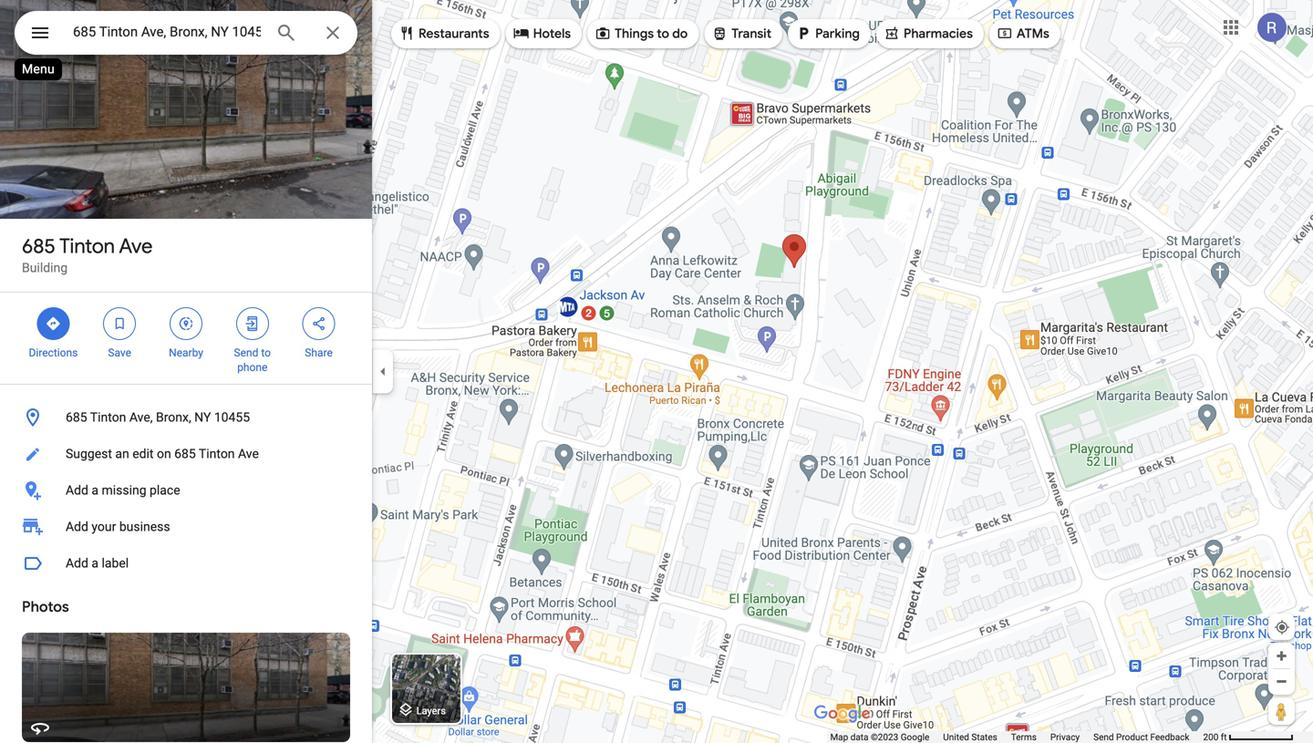 Task type: vqa. For each thing, say whether or not it's contained in the screenshot.


Task type: describe. For each thing, give the bounding box(es) containing it.
pharmacies
[[904, 26, 973, 42]]

add a missing place
[[66, 483, 180, 498]]

google account: ruby anderson  
(rubyanndersson@gmail.com) image
[[1258, 13, 1287, 42]]

building
[[22, 260, 68, 275]]

zoom out image
[[1275, 675, 1289, 689]]

place
[[150, 483, 180, 498]]

things
[[615, 26, 654, 42]]

google maps element
[[0, 0, 1314, 743]]

privacy button
[[1051, 732, 1080, 743]]

photos
[[22, 598, 69, 617]]

bronx,
[[156, 410, 191, 425]]

phone
[[237, 361, 268, 374]]

ave inside the suggest an edit on 685 tinton ave button
[[238, 447, 259, 462]]

collapse side panel image
[[373, 362, 393, 382]]

data
[[851, 732, 869, 743]]

685 for ave
[[22, 234, 55, 259]]

nearby
[[169, 347, 203, 359]]

tinton for ave
[[59, 234, 115, 259]]

missing
[[102, 483, 146, 498]]

add for add a missing place
[[66, 483, 88, 498]]

add a missing place button
[[0, 473, 372, 509]]

transit
[[732, 26, 772, 42]]

685 Tinton Ave, Bronx, NY 10455 field
[[15, 11, 358, 55]]

hotels
[[533, 26, 571, 42]]

send product feedback button
[[1094, 732, 1190, 743]]

suggest an edit on 685 tinton ave button
[[0, 436, 372, 473]]

add for add a label
[[66, 556, 88, 571]]

add for add your business
[[66, 519, 88, 535]]


[[45, 314, 61, 334]]


[[513, 23, 530, 43]]

zoom in image
[[1275, 649, 1289, 663]]

685 for ave,
[[66, 410, 87, 425]]

send to phone
[[234, 347, 271, 374]]

200 ft
[[1204, 732, 1227, 743]]

your
[[92, 519, 116, 535]]

ave,
[[129, 410, 153, 425]]


[[795, 23, 812, 43]]

send for send to phone
[[234, 347, 259, 359]]

suggest an edit on 685 tinton ave
[[66, 447, 259, 462]]

united states button
[[943, 732, 998, 743]]

tinton for ave,
[[90, 410, 126, 425]]

685 tinton ave building
[[22, 234, 153, 275]]

business
[[119, 519, 170, 535]]

send for send product feedback
[[1094, 732, 1114, 743]]

ny
[[194, 410, 211, 425]]

layers
[[417, 705, 446, 717]]

label
[[102, 556, 129, 571]]

terms
[[1011, 732, 1037, 743]]

map
[[830, 732, 849, 743]]

685 tinton ave, bronx, ny 10455
[[66, 410, 250, 425]]

edit
[[132, 447, 154, 462]]

685 tinton ave, bronx, ny 10455 button
[[0, 400, 372, 436]]


[[595, 23, 611, 43]]

states
[[972, 732, 998, 743]]

a for label
[[92, 556, 99, 571]]

 button
[[15, 11, 66, 58]]

685 inside button
[[174, 447, 196, 462]]

terms button
[[1011, 732, 1037, 743]]

 things to do
[[595, 23, 688, 43]]

atms
[[1017, 26, 1050, 42]]

685 tinton ave main content
[[0, 0, 372, 743]]

add a label button
[[0, 545, 372, 582]]

add a label
[[66, 556, 129, 571]]

show your location image
[[1274, 619, 1291, 636]]

product
[[1117, 732, 1148, 743]]


[[311, 314, 327, 334]]

add your business
[[66, 519, 170, 535]]

an
[[115, 447, 129, 462]]

footer inside google maps element
[[830, 732, 1204, 743]]

save
[[108, 347, 131, 359]]

google
[[901, 732, 930, 743]]

united
[[943, 732, 970, 743]]

10455
[[214, 410, 250, 425]]

map data ©2023 google
[[830, 732, 930, 743]]

directions
[[29, 347, 78, 359]]



Task type: locate. For each thing, give the bounding box(es) containing it.
0 vertical spatial to
[[657, 26, 670, 42]]

 atms
[[997, 23, 1050, 43]]

0 vertical spatial ave
[[119, 234, 153, 259]]

tinton down the ny
[[199, 447, 235, 462]]

 restaurants
[[399, 23, 490, 43]]

a for missing
[[92, 483, 99, 498]]

tinton inside 685 tinton ave, bronx, ny 10455 button
[[90, 410, 126, 425]]

do
[[673, 26, 688, 42]]

2 vertical spatial add
[[66, 556, 88, 571]]

tinton up building
[[59, 234, 115, 259]]

200 ft button
[[1204, 732, 1294, 743]]

ave up ''
[[119, 234, 153, 259]]

to inside the  things to do
[[657, 26, 670, 42]]

a inside button
[[92, 556, 99, 571]]

tinton
[[59, 234, 115, 259], [90, 410, 126, 425], [199, 447, 235, 462]]

0 vertical spatial a
[[92, 483, 99, 498]]

1 vertical spatial 685
[[66, 410, 87, 425]]

tinton inside the suggest an edit on 685 tinton ave button
[[199, 447, 235, 462]]

©2023
[[871, 732, 899, 743]]

1 a from the top
[[92, 483, 99, 498]]

to inside send to phone
[[261, 347, 271, 359]]

to
[[657, 26, 670, 42], [261, 347, 271, 359]]

 hotels
[[513, 23, 571, 43]]

ave down "10455"
[[238, 447, 259, 462]]

0 horizontal spatial 685
[[22, 234, 55, 259]]

1 vertical spatial tinton
[[90, 410, 126, 425]]

add
[[66, 483, 88, 498], [66, 519, 88, 535], [66, 556, 88, 571]]

a left label
[[92, 556, 99, 571]]


[[884, 23, 900, 43]]

2 a from the top
[[92, 556, 99, 571]]


[[244, 314, 261, 334]]

a left missing
[[92, 483, 99, 498]]

a
[[92, 483, 99, 498], [92, 556, 99, 571]]

add your business link
[[0, 509, 372, 545]]

1 vertical spatial a
[[92, 556, 99, 571]]


[[111, 314, 128, 334]]

0 vertical spatial 685
[[22, 234, 55, 259]]


[[399, 23, 415, 43]]

ave inside 685 tinton ave building
[[119, 234, 153, 259]]

none field inside 685 tinton ave, bronx, ny 10455 field
[[73, 21, 261, 43]]

1 vertical spatial to
[[261, 347, 271, 359]]

a inside 'button'
[[92, 483, 99, 498]]

200
[[1204, 732, 1219, 743]]

parking
[[816, 26, 860, 42]]

footer
[[830, 732, 1204, 743]]


[[29, 20, 51, 46]]

add left your
[[66, 519, 88, 535]]

add inside button
[[66, 556, 88, 571]]

 parking
[[795, 23, 860, 43]]

1 horizontal spatial 685
[[66, 410, 87, 425]]

united states
[[943, 732, 998, 743]]

footer containing map data ©2023 google
[[830, 732, 1204, 743]]

 pharmacies
[[884, 23, 973, 43]]

0 vertical spatial tinton
[[59, 234, 115, 259]]

685 right on
[[174, 447, 196, 462]]

685 up building
[[22, 234, 55, 259]]

1 horizontal spatial to
[[657, 26, 670, 42]]

add down suggest
[[66, 483, 88, 498]]

2 vertical spatial tinton
[[199, 447, 235, 462]]

0 vertical spatial send
[[234, 347, 259, 359]]

restaurants
[[419, 26, 490, 42]]

0 horizontal spatial to
[[261, 347, 271, 359]]

tinton inside 685 tinton ave building
[[59, 234, 115, 259]]

add left label
[[66, 556, 88, 571]]

ft
[[1221, 732, 1227, 743]]

685 inside button
[[66, 410, 87, 425]]

685
[[22, 234, 55, 259], [66, 410, 87, 425], [174, 447, 196, 462]]

1 vertical spatial send
[[1094, 732, 1114, 743]]

1 vertical spatial add
[[66, 519, 88, 535]]

actions for 685 tinton ave region
[[0, 293, 372, 384]]

tinton left ave,
[[90, 410, 126, 425]]

privacy
[[1051, 732, 1080, 743]]

send inside send to phone
[[234, 347, 259, 359]]

1 horizontal spatial send
[[1094, 732, 1114, 743]]

2 add from the top
[[66, 519, 88, 535]]

send left product
[[1094, 732, 1114, 743]]


[[178, 314, 194, 334]]

to up 'phone'
[[261, 347, 271, 359]]

send product feedback
[[1094, 732, 1190, 743]]

1 horizontal spatial ave
[[238, 447, 259, 462]]

send up 'phone'
[[234, 347, 259, 359]]

add inside 'button'
[[66, 483, 88, 498]]

to left the do
[[657, 26, 670, 42]]

send inside button
[[1094, 732, 1114, 743]]

suggest
[[66, 447, 112, 462]]

2 vertical spatial 685
[[174, 447, 196, 462]]

2 horizontal spatial 685
[[174, 447, 196, 462]]

share
[[305, 347, 333, 359]]


[[997, 23, 1013, 43]]

feedback
[[1151, 732, 1190, 743]]


[[712, 23, 728, 43]]

on
[[157, 447, 171, 462]]

1 vertical spatial ave
[[238, 447, 259, 462]]

685 inside 685 tinton ave building
[[22, 234, 55, 259]]

3 add from the top
[[66, 556, 88, 571]]

0 horizontal spatial ave
[[119, 234, 153, 259]]

show street view coverage image
[[1269, 698, 1295, 725]]

0 horizontal spatial send
[[234, 347, 259, 359]]

1 add from the top
[[66, 483, 88, 498]]

685 up suggest
[[66, 410, 87, 425]]

ave
[[119, 234, 153, 259], [238, 447, 259, 462]]

 search field
[[15, 11, 358, 58]]

 transit
[[712, 23, 772, 43]]

0 vertical spatial add
[[66, 483, 88, 498]]

send
[[234, 347, 259, 359], [1094, 732, 1114, 743]]

None field
[[73, 21, 261, 43]]



